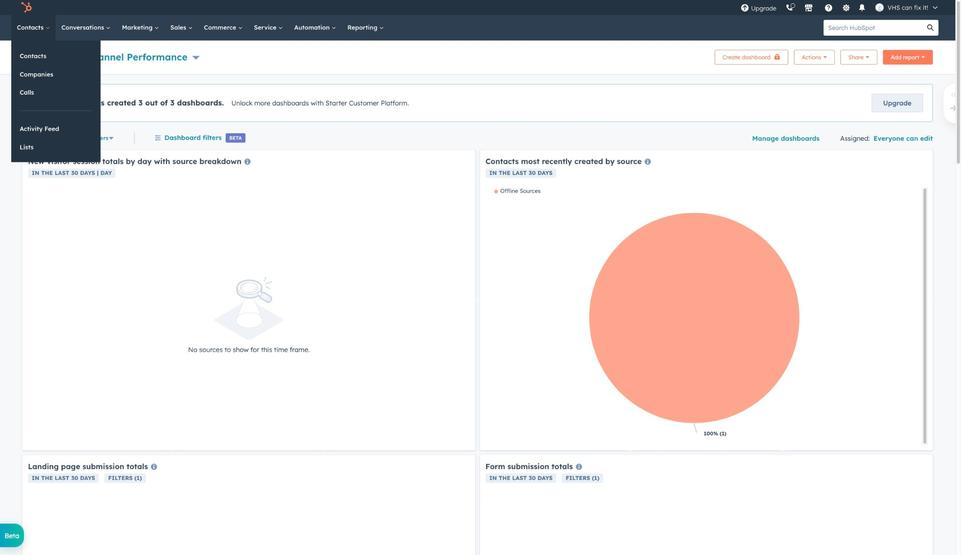Task type: locate. For each thing, give the bounding box(es) containing it.
menu
[[737, 0, 945, 15]]

interactive chart image
[[486, 187, 922, 446]]

landing page submission totals element
[[23, 456, 476, 556]]

banner
[[23, 47, 934, 65]]

Search HubSpot search field
[[824, 20, 923, 36]]

jacob simon image
[[876, 3, 885, 12]]



Task type: vqa. For each thing, say whether or not it's contained in the screenshot.
Contacts menu
yes



Task type: describe. For each thing, give the bounding box(es) containing it.
contacts menu
[[11, 40, 100, 162]]

marketplaces image
[[805, 4, 814, 13]]

form submission totals element
[[480, 456, 934, 556]]

contacts most recently created by source element
[[480, 150, 934, 451]]

new visitor session totals by day with source breakdown element
[[23, 150, 476, 451]]

toggle series visibility region
[[494, 187, 541, 194]]



